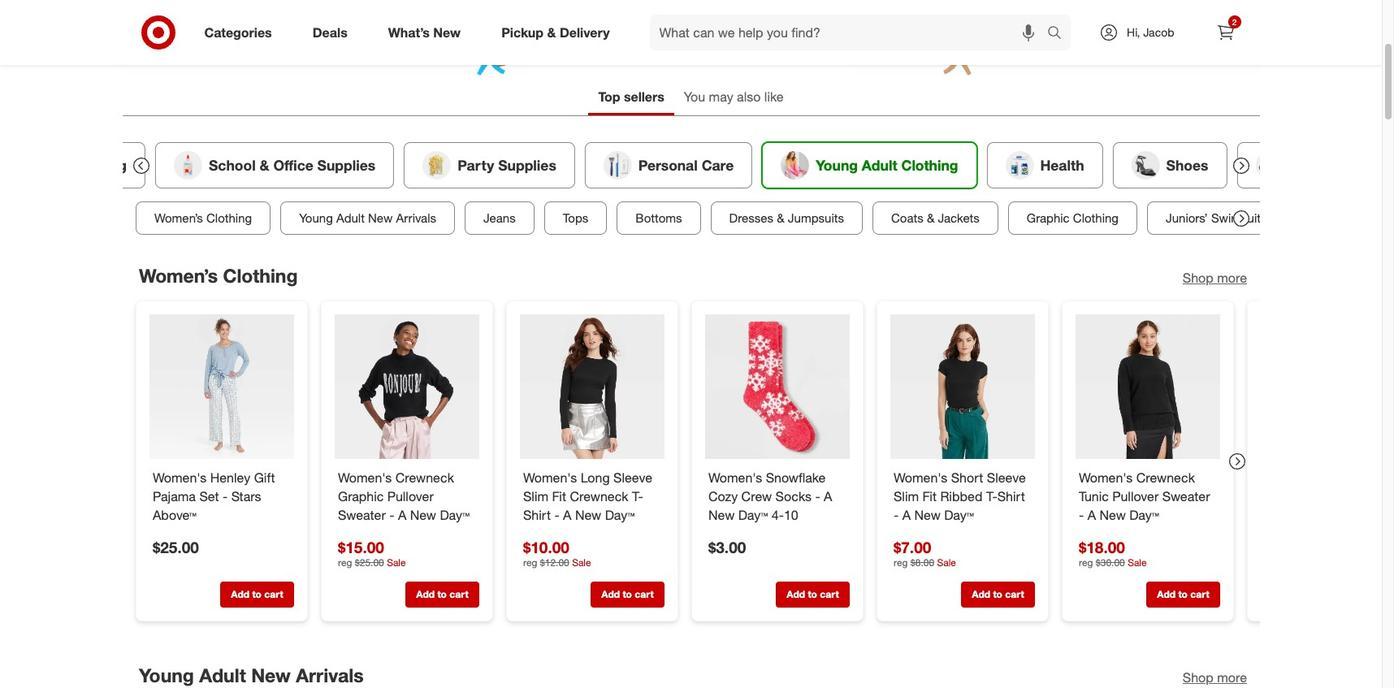 Task type: vqa. For each thing, say whether or not it's contained in the screenshot.


Task type: describe. For each thing, give the bounding box(es) containing it.
2 link
[[1208, 15, 1243, 50]]

$15.00 reg $25.00 sale
[[338, 537, 405, 569]]

$10.00
[[523, 537, 569, 556]]

crew
[[741, 488, 772, 504]]

deals link
[[299, 15, 368, 50]]

women's inside women's henley gift pajama set - stars above™
[[152, 469, 206, 486]]

graphic inside women's crewneck graphic pullover sweater - a new day™
[[338, 488, 383, 504]]

1 horizontal spatial adult
[[336, 210, 364, 226]]

clothing down women's clothing button
[[223, 264, 297, 287]]

party supplies
[[457, 156, 556, 174]]

pullover for $18.00
[[1112, 488, 1158, 504]]

a for women's snowflake cozy crew socks - a new day™ 4-10
[[823, 488, 832, 504]]

add for $10.00
[[601, 588, 620, 600]]

slim for $10.00
[[523, 488, 548, 504]]

women's henley gift pajama set - stars above™
[[152, 469, 275, 523]]

crewneck for $18.00
[[1136, 469, 1195, 486]]

delivery
[[560, 24, 610, 40]]

personal care button
[[584, 142, 752, 188]]

cart for $18.00
[[1190, 588, 1209, 600]]

0 vertical spatial adult
[[861, 156, 897, 174]]

sports
[[1290, 156, 1335, 174]]

a inside women's long sleeve slim fit crewneck t- shirt - a new day™
[[563, 506, 571, 523]]

new inside 'women's short sleeve slim fit ribbed t-shirt - a new day™'
[[914, 506, 940, 523]]

2 vertical spatial adult
[[199, 664, 246, 686]]

- for women's henley gift pajama set - stars above™
[[222, 488, 227, 504]]

- for women's crewneck tunic pullover sweater - a new day™
[[1079, 506, 1084, 523]]

you may also like
[[684, 89, 784, 105]]

$3.00
[[708, 537, 746, 556]]

add for $18.00
[[1157, 588, 1175, 600]]

new inside the women's crewneck tunic pullover sweater - a new day™
[[1099, 506, 1125, 523]]

swimsuits
[[1211, 210, 1267, 226]]

cozy
[[708, 488, 737, 504]]

dining
[[83, 156, 126, 174]]

health
[[1040, 156, 1084, 174]]

hi, jacob
[[1127, 25, 1174, 39]]

shop more for women's clothing
[[1182, 270, 1247, 286]]

jacob
[[1143, 25, 1174, 39]]

t- for $7.00
[[986, 488, 997, 504]]

graphic clothing button
[[1008, 201, 1137, 235]]

bottoms
[[635, 210, 682, 226]]

women's for $10.00
[[523, 469, 577, 486]]

4-
[[771, 506, 784, 523]]

pickup
[[501, 24, 544, 40]]

what's new
[[388, 24, 461, 40]]

- for women's crewneck graphic pullover sweater - a new day™
[[389, 506, 394, 523]]

women's clothing inside button
[[154, 210, 252, 226]]

women's long sleeve slim fit crewneck t- shirt - a new day™ link
[[523, 468, 661, 524]]

add to cart button for $18.00
[[1146, 582, 1220, 608]]

shop for young adult new arrivals
[[1182, 669, 1213, 686]]

shop more for young adult new arrivals
[[1182, 669, 1247, 686]]

kitchen & dining
[[13, 156, 126, 174]]

- inside 'women's short sleeve slim fit ribbed t-shirt - a new day™'
[[893, 506, 898, 523]]

kitchen
[[13, 156, 65, 174]]

$18.00 reg $30.00 sale
[[1079, 537, 1146, 569]]

stars
[[231, 488, 261, 504]]

like
[[764, 89, 784, 105]]

crewneck for $15.00
[[395, 469, 454, 486]]

$30.00
[[1095, 556, 1125, 569]]

jeans button
[[464, 201, 534, 235]]

kitchen & dining button
[[0, 142, 145, 188]]

add to cart for $10.00
[[601, 588, 653, 600]]

top sellers
[[598, 89, 664, 105]]

$15.00
[[338, 537, 384, 556]]

women's inside button
[[154, 210, 203, 226]]

what's
[[388, 24, 430, 40]]

socks
[[775, 488, 811, 504]]

henley
[[210, 469, 250, 486]]

coats
[[891, 210, 923, 226]]

reg for $18.00
[[1079, 556, 1093, 569]]

snowflake
[[765, 469, 825, 486]]

sweater for $15.00
[[338, 506, 385, 523]]

long
[[580, 469, 609, 486]]

- for women's snowflake cozy crew socks - a new day™ 4-10
[[815, 488, 820, 504]]

reg for $10.00
[[523, 556, 537, 569]]

sleeve for $10.00
[[613, 469, 652, 486]]

add for $7.00
[[972, 588, 990, 600]]

shoes
[[1166, 156, 1208, 174]]

pajama
[[152, 488, 195, 504]]

to for $10.00
[[622, 588, 632, 600]]

women's long sleeve slim fit crewneck t- shirt - a new day™
[[523, 469, 652, 523]]

pickup & delivery link
[[488, 15, 630, 50]]

& for dresses
[[776, 210, 784, 226]]

party supplies button
[[404, 142, 575, 188]]

1 vertical spatial women's clothing
[[139, 264, 297, 287]]

4 add to cart from the left
[[786, 588, 839, 600]]

What can we help you find? suggestions appear below search field
[[650, 15, 1051, 50]]

short
[[951, 469, 983, 486]]

add to cart for $15.00
[[416, 588, 468, 600]]

add to cart for $7.00
[[972, 588, 1024, 600]]

gift
[[254, 469, 275, 486]]

4 add from the left
[[786, 588, 805, 600]]

sports & outdo button
[[1236, 142, 1394, 188]]

ribbed
[[940, 488, 982, 504]]

cart for $7.00
[[1005, 588, 1024, 600]]

women's henley gift pajama set - stars above™ link
[[152, 468, 290, 524]]

new inside button
[[368, 210, 392, 226]]

young adult clothing
[[816, 156, 958, 174]]

school
[[208, 156, 255, 174]]

$10.00 reg $12.00 sale
[[523, 537, 591, 569]]

sellers
[[624, 89, 664, 105]]

t- for $10.00
[[632, 488, 643, 504]]

& for coats
[[926, 210, 934, 226]]

shop more button for young adult new arrivals
[[1182, 668, 1247, 687]]

personal
[[638, 156, 697, 174]]

add to cart for $18.00
[[1157, 588, 1209, 600]]

clothing down school
[[206, 210, 252, 226]]

& for sports
[[1339, 156, 1349, 174]]

dresses & jumpsuits button
[[710, 201, 862, 235]]

day™ inside 'women's short sleeve slim fit ribbed t-shirt - a new day™'
[[944, 506, 974, 523]]

women's for $18.00
[[1079, 469, 1132, 486]]

personal care
[[638, 156, 733, 174]]

a for women's crewneck graphic pullover sweater - a new day™
[[398, 506, 406, 523]]

graphic clothing
[[1026, 210, 1118, 226]]

women's crewneck tunic pullover sweater - a new day™ link
[[1079, 468, 1217, 524]]

school & office supplies button
[[155, 142, 394, 188]]

add for $15.00
[[416, 588, 434, 600]]

juniors' swimsuits
[[1165, 210, 1267, 226]]

shop more button for women's clothing
[[1182, 269, 1247, 287]]

1 add from the left
[[231, 588, 249, 600]]

tunic
[[1079, 488, 1108, 504]]

$18.00
[[1079, 537, 1125, 556]]

young adult new arrivals button
[[280, 201, 455, 235]]

2
[[1232, 17, 1237, 27]]

what's new link
[[374, 15, 481, 50]]

1 cart from the left
[[264, 588, 283, 600]]

fit for $7.00
[[922, 488, 936, 504]]

day™ for women's crewneck tunic pullover sweater - a new day™
[[1129, 506, 1159, 523]]

to for $15.00
[[437, 588, 446, 600]]

$7.00
[[893, 537, 931, 556]]

supplies inside party supplies button
[[498, 156, 556, 174]]

$25.00 inside $15.00 reg $25.00 sale
[[355, 556, 384, 569]]

reg for $7.00
[[893, 556, 907, 569]]

categories link
[[191, 15, 292, 50]]

add to cart button for $7.00
[[961, 582, 1035, 608]]

0 horizontal spatial young
[[139, 664, 194, 686]]

& for school
[[259, 156, 269, 174]]

juniors'
[[1165, 210, 1207, 226]]

jeans
[[483, 210, 515, 226]]

coats & jackets button
[[872, 201, 998, 235]]

& for pickup
[[547, 24, 556, 40]]



Task type: locate. For each thing, give the bounding box(es) containing it.
women's left long
[[523, 469, 577, 486]]

- inside women's henley gift pajama set - stars above™
[[222, 488, 227, 504]]

more for young adult new arrivals
[[1217, 669, 1247, 686]]

women's up tunic in the right bottom of the page
[[1079, 469, 1132, 486]]

1 day™ from the left
[[439, 506, 469, 523]]

0 vertical spatial more
[[1217, 270, 1247, 286]]

1 supplies from the left
[[317, 156, 375, 174]]

a inside women's crewneck graphic pullover sweater - a new day™
[[398, 506, 406, 523]]

2 cart from the left
[[449, 588, 468, 600]]

more for women's clothing
[[1217, 270, 1247, 286]]

1 horizontal spatial sleeve
[[987, 469, 1025, 486]]

young adult new arrivals inside button
[[299, 210, 436, 226]]

- up $15.00 reg $25.00 sale
[[389, 506, 394, 523]]

1 shop from the top
[[1182, 270, 1213, 286]]

fit inside 'women's short sleeve slim fit ribbed t-shirt - a new day™'
[[922, 488, 936, 504]]

- inside the women's crewneck tunic pullover sweater - a new day™
[[1079, 506, 1084, 523]]

juniors' swimsuits button
[[1147, 201, 1285, 235]]

shirt for $10.00
[[523, 506, 550, 523]]

women's up $15.00
[[338, 469, 391, 486]]

a
[[823, 488, 832, 504], [398, 506, 406, 523], [563, 506, 571, 523], [902, 506, 910, 523], [1087, 506, 1096, 523]]

& left outdo
[[1339, 156, 1349, 174]]

sleeve inside 'women's short sleeve slim fit ribbed t-shirt - a new day™'
[[987, 469, 1025, 486]]

to for $18.00
[[1178, 588, 1187, 600]]

dresses & jumpsuits
[[729, 210, 844, 226]]

1 vertical spatial shop
[[1182, 669, 1213, 686]]

0 vertical spatial young adult new arrivals
[[299, 210, 436, 226]]

2 to from the left
[[437, 588, 446, 600]]

women's inside women's crewneck graphic pullover sweater - a new day™
[[338, 469, 391, 486]]

adult
[[861, 156, 897, 174], [336, 210, 364, 226], [199, 664, 246, 686]]

$12.00
[[540, 556, 569, 569]]

6 cart from the left
[[1190, 588, 1209, 600]]

day™ inside women's long sleeve slim fit crewneck t- shirt - a new day™
[[605, 506, 634, 523]]

1 vertical spatial more
[[1217, 669, 1247, 686]]

0 horizontal spatial fit
[[552, 488, 566, 504]]

4 reg from the left
[[1079, 556, 1093, 569]]

1 horizontal spatial graphic
[[1026, 210, 1069, 226]]

search button
[[1040, 15, 1079, 54]]

4 add to cart button from the left
[[775, 582, 849, 608]]

supplies right office in the top of the page
[[317, 156, 375, 174]]

1 add to cart button from the left
[[220, 582, 294, 608]]

sleeve inside women's long sleeve slim fit crewneck t- shirt - a new day™
[[613, 469, 652, 486]]

3 add to cart from the left
[[601, 588, 653, 600]]

& left dining
[[69, 156, 79, 174]]

5 women's from the left
[[893, 469, 947, 486]]

a for women's crewneck tunic pullover sweater - a new day™
[[1087, 506, 1096, 523]]

sale
[[386, 556, 405, 569], [572, 556, 591, 569], [937, 556, 956, 569], [1127, 556, 1146, 569]]

sweater for $18.00
[[1162, 488, 1210, 504]]

t- inside women's long sleeve slim fit crewneck t- shirt - a new day™
[[632, 488, 643, 504]]

women's short sleeve slim fit ribbed t-shirt - a new day™
[[893, 469, 1025, 523]]

2 reg from the left
[[523, 556, 537, 569]]

sale right $8.00
[[937, 556, 956, 569]]

2 vertical spatial young
[[139, 664, 194, 686]]

clothing down health
[[1073, 210, 1118, 226]]

sleeve right long
[[613, 469, 652, 486]]

1 add to cart from the left
[[231, 588, 283, 600]]

women's up ribbed
[[893, 469, 947, 486]]

1 shop more button from the top
[[1182, 269, 1247, 287]]

0 vertical spatial sweater
[[1162, 488, 1210, 504]]

shirt right ribbed
[[997, 488, 1025, 504]]

6 add from the left
[[1157, 588, 1175, 600]]

0 horizontal spatial supplies
[[317, 156, 375, 174]]

1 slim from the left
[[523, 488, 548, 504]]

shirt inside women's long sleeve slim fit crewneck t- shirt - a new day™
[[523, 506, 550, 523]]

3 add from the left
[[601, 588, 620, 600]]

1 vertical spatial young
[[299, 210, 332, 226]]

1 horizontal spatial arrivals
[[396, 210, 436, 226]]

pullover inside the women's crewneck tunic pullover sweater - a new day™
[[1112, 488, 1158, 504]]

women's crewneck tunic pullover sweater - a new day™ image
[[1075, 314, 1220, 459], [1075, 314, 1220, 459]]

reg inside $7.00 reg $8.00 sale
[[893, 556, 907, 569]]

2 add to cart from the left
[[416, 588, 468, 600]]

may
[[709, 89, 733, 105]]

0 horizontal spatial t-
[[632, 488, 643, 504]]

2 sale from the left
[[572, 556, 591, 569]]

-
[[222, 488, 227, 504], [815, 488, 820, 504], [389, 506, 394, 523], [554, 506, 559, 523], [893, 506, 898, 523], [1079, 506, 1084, 523]]

young
[[816, 156, 858, 174], [299, 210, 332, 226], [139, 664, 194, 686]]

sweater inside the women's crewneck tunic pullover sweater - a new day™
[[1162, 488, 1210, 504]]

1 horizontal spatial pullover
[[1112, 488, 1158, 504]]

cart for $15.00
[[449, 588, 468, 600]]

crewneck inside women's long sleeve slim fit crewneck t- shirt - a new day™
[[569, 488, 628, 504]]

clothing
[[901, 156, 958, 174], [206, 210, 252, 226], [1073, 210, 1118, 226], [223, 264, 297, 287]]

arrivals inside button
[[396, 210, 436, 226]]

0 horizontal spatial sleeve
[[613, 469, 652, 486]]

a up $10.00
[[563, 506, 571, 523]]

shirt up $10.00
[[523, 506, 550, 523]]

2 add to cart button from the left
[[405, 582, 479, 608]]

1 vertical spatial adult
[[336, 210, 364, 226]]

shop more button
[[1182, 269, 1247, 287], [1182, 668, 1247, 687]]

0 vertical spatial graphic
[[1026, 210, 1069, 226]]

fit inside women's long sleeve slim fit crewneck t- shirt - a new day™
[[552, 488, 566, 504]]

0 horizontal spatial arrivals
[[295, 664, 363, 686]]

0 vertical spatial women's
[[154, 210, 203, 226]]

1 horizontal spatial slim
[[893, 488, 919, 504]]

women's crewneck graphic pullover sweater - a new day™ link
[[338, 468, 476, 524]]

young adult clothing button
[[762, 142, 977, 188]]

5 add from the left
[[972, 588, 990, 600]]

1 horizontal spatial young
[[299, 210, 332, 226]]

&
[[547, 24, 556, 40], [69, 156, 79, 174], [259, 156, 269, 174], [1339, 156, 1349, 174], [776, 210, 784, 226], [926, 210, 934, 226]]

1 t- from the left
[[632, 488, 643, 504]]

categories
[[204, 24, 272, 40]]

women's crewneck graphic pullover sweater - a new day™ image
[[334, 314, 479, 459], [334, 314, 479, 459]]

women's up cozy
[[708, 469, 762, 486]]

0 horizontal spatial graphic
[[338, 488, 383, 504]]

2 fit from the left
[[922, 488, 936, 504]]

health button
[[986, 142, 1103, 188]]

sale down women's crewneck graphic pullover sweater - a new day™
[[386, 556, 405, 569]]

0 horizontal spatial crewneck
[[395, 469, 454, 486]]

4 day™ from the left
[[944, 506, 974, 523]]

2 women's from the left
[[338, 469, 391, 486]]

slim for $7.00
[[893, 488, 919, 504]]

3 add to cart button from the left
[[590, 582, 664, 608]]

women's clothing down school
[[154, 210, 252, 226]]

2 shop more from the top
[[1182, 669, 1247, 686]]

6 to from the left
[[1178, 588, 1187, 600]]

0 vertical spatial women's clothing
[[154, 210, 252, 226]]

new inside women's snowflake cozy crew socks - a new day™ 4-10
[[708, 506, 734, 523]]

1 horizontal spatial t-
[[986, 488, 997, 504]]

tops button
[[544, 201, 607, 235]]

shop for women's clothing
[[1182, 270, 1213, 286]]

sale right $12.00
[[572, 556, 591, 569]]

fit up $10.00
[[552, 488, 566, 504]]

reg inside $10.00 reg $12.00 sale
[[523, 556, 537, 569]]

to
[[252, 588, 261, 600], [437, 588, 446, 600], [622, 588, 632, 600], [807, 588, 817, 600], [993, 588, 1002, 600], [1178, 588, 1187, 600]]

0 vertical spatial shirt
[[997, 488, 1025, 504]]

pullover up $15.00 reg $25.00 sale
[[387, 488, 433, 504]]

0 vertical spatial shop more button
[[1182, 269, 1247, 287]]

- inside women's long sleeve slim fit crewneck t- shirt - a new day™
[[554, 506, 559, 523]]

sleeve right short
[[987, 469, 1025, 486]]

0 horizontal spatial pullover
[[387, 488, 433, 504]]

1 pullover from the left
[[387, 488, 433, 504]]

shirt
[[997, 488, 1025, 504], [523, 506, 550, 523]]

6 add to cart button from the left
[[1146, 582, 1220, 608]]

1 vertical spatial sweater
[[338, 506, 385, 523]]

1 vertical spatial shop more button
[[1182, 668, 1247, 687]]

sleeve
[[613, 469, 652, 486], [987, 469, 1025, 486]]

1 vertical spatial shop more
[[1182, 669, 1247, 686]]

women's inside women's long sleeve slim fit crewneck t- shirt - a new day™
[[523, 469, 577, 486]]

new inside women's crewneck graphic pullover sweater - a new day™
[[410, 506, 436, 523]]

4 to from the left
[[807, 588, 817, 600]]

10
[[783, 506, 798, 523]]

reg inside $18.00 reg $30.00 sale
[[1079, 556, 1093, 569]]

women's clothing down women's clothing button
[[139, 264, 297, 287]]

& left office in the top of the page
[[259, 156, 269, 174]]

- inside women's snowflake cozy crew socks - a new day™ 4-10
[[815, 488, 820, 504]]

hi,
[[1127, 25, 1140, 39]]

add to cart
[[231, 588, 283, 600], [416, 588, 468, 600], [601, 588, 653, 600], [786, 588, 839, 600], [972, 588, 1024, 600], [1157, 588, 1209, 600]]

pullover inside women's crewneck graphic pullover sweater - a new day™
[[387, 488, 433, 504]]

day™ inside the women's crewneck tunic pullover sweater - a new day™
[[1129, 506, 1159, 523]]

sale inside $10.00 reg $12.00 sale
[[572, 556, 591, 569]]

a inside the women's crewneck tunic pullover sweater - a new day™
[[1087, 506, 1096, 523]]

fit left ribbed
[[922, 488, 936, 504]]

3 cart from the left
[[634, 588, 653, 600]]

graphic down health button
[[1026, 210, 1069, 226]]

add to cart button for $15.00
[[405, 582, 479, 608]]

1 more from the top
[[1217, 270, 1247, 286]]

1 reg from the left
[[338, 556, 352, 569]]

- right the 'socks'
[[815, 488, 820, 504]]

sale inside $15.00 reg $25.00 sale
[[386, 556, 405, 569]]

1 horizontal spatial sweater
[[1162, 488, 1210, 504]]

a down tunic in the right bottom of the page
[[1087, 506, 1096, 523]]

& right "pickup"
[[547, 24, 556, 40]]

1 women's from the left
[[152, 469, 206, 486]]

0 vertical spatial arrivals
[[396, 210, 436, 226]]

reg inside $15.00 reg $25.00 sale
[[338, 556, 352, 569]]

graphic up $15.00
[[338, 488, 383, 504]]

5 day™ from the left
[[1129, 506, 1159, 523]]

6 add to cart from the left
[[1157, 588, 1209, 600]]

sports & outdo
[[1290, 156, 1394, 174]]

5 cart from the left
[[1005, 588, 1024, 600]]

fit
[[552, 488, 566, 504], [922, 488, 936, 504]]

women's long sleeve slim fit crewneck t-shirt - a new day™ image
[[520, 314, 664, 459], [520, 314, 664, 459]]

1 vertical spatial women's
[[139, 264, 217, 287]]

outdo
[[1353, 156, 1394, 174]]

cart
[[264, 588, 283, 600], [449, 588, 468, 600], [634, 588, 653, 600], [820, 588, 839, 600], [1005, 588, 1024, 600], [1190, 588, 1209, 600]]

sweater inside women's crewneck graphic pullover sweater - a new day™
[[338, 506, 385, 523]]

$7.00 reg $8.00 sale
[[893, 537, 956, 569]]

5 to from the left
[[993, 588, 1002, 600]]

slim up $10.00
[[523, 488, 548, 504]]

pullover right tunic in the right bottom of the page
[[1112, 488, 1158, 504]]

party
[[457, 156, 494, 174]]

a right the 'socks'
[[823, 488, 832, 504]]

2 horizontal spatial crewneck
[[1136, 469, 1195, 486]]

1 vertical spatial graphic
[[338, 488, 383, 504]]

supplies inside school & office supplies button
[[317, 156, 375, 174]]

0 horizontal spatial adult
[[199, 664, 246, 686]]

2 more from the top
[[1217, 669, 1247, 686]]

day™ for women's crewneck graphic pullover sweater - a new day™
[[439, 506, 469, 523]]

& right dresses
[[776, 210, 784, 226]]

clothing up the coats & jackets button
[[901, 156, 958, 174]]

day™ inside women's crewneck graphic pullover sweater - a new day™
[[439, 506, 469, 523]]

dresses
[[729, 210, 773, 226]]

2 add from the left
[[416, 588, 434, 600]]

0 vertical spatial shop more
[[1182, 270, 1247, 286]]

$25.00
[[152, 537, 199, 556], [355, 556, 384, 569]]

set
[[199, 488, 219, 504]]

a inside women's snowflake cozy crew socks - a new day™ 4-10
[[823, 488, 832, 504]]

3 to from the left
[[622, 588, 632, 600]]

women's
[[154, 210, 203, 226], [139, 264, 217, 287]]

1 horizontal spatial $25.00
[[355, 556, 384, 569]]

sleeve for $7.00
[[987, 469, 1025, 486]]

day™ for women's snowflake cozy crew socks - a new day™ 4-10
[[738, 506, 768, 523]]

3 day™ from the left
[[738, 506, 768, 523]]

supplies right party
[[498, 156, 556, 174]]

you
[[684, 89, 705, 105]]

crewneck inside women's crewneck graphic pullover sweater - a new day™
[[395, 469, 454, 486]]

sale for $18.00
[[1127, 556, 1146, 569]]

1 fit from the left
[[552, 488, 566, 504]]

2 slim from the left
[[893, 488, 919, 504]]

deals
[[313, 24, 348, 40]]

& right coats
[[926, 210, 934, 226]]

0 horizontal spatial shirt
[[523, 506, 550, 523]]

tops
[[562, 210, 588, 226]]

3 reg from the left
[[893, 556, 907, 569]]

& for kitchen
[[69, 156, 79, 174]]

2 supplies from the left
[[498, 156, 556, 174]]

2 horizontal spatial young
[[816, 156, 858, 174]]

1 horizontal spatial crewneck
[[569, 488, 628, 504]]

fit for $10.00
[[552, 488, 566, 504]]

women's short sleeve slim fit ribbed t-shirt - a new day™ image
[[890, 314, 1035, 459], [890, 314, 1035, 459]]

sale for $10.00
[[572, 556, 591, 569]]

2 shop from the top
[[1182, 669, 1213, 686]]

women's short sleeve slim fit ribbed t-shirt - a new day™ link
[[893, 468, 1031, 524]]

t- inside 'women's short sleeve slim fit ribbed t-shirt - a new day™'
[[986, 488, 997, 504]]

sale right $30.00
[[1127, 556, 1146, 569]]

above™
[[152, 506, 196, 523]]

school & office supplies
[[208, 156, 375, 174]]

0 horizontal spatial sweater
[[338, 506, 385, 523]]

3 women's from the left
[[523, 469, 577, 486]]

- right set
[[222, 488, 227, 504]]

2 day™ from the left
[[605, 506, 634, 523]]

slim up $7.00
[[893, 488, 919, 504]]

women's snowflake cozy crew socks - a new day™ 4-10
[[708, 469, 832, 523]]

t-
[[632, 488, 643, 504], [986, 488, 997, 504]]

$25.00 down $15.00
[[355, 556, 384, 569]]

3 sale from the left
[[937, 556, 956, 569]]

women's crewneck graphic pullover sweater - a new day™
[[338, 469, 469, 523]]

sale inside $18.00 reg $30.00 sale
[[1127, 556, 1146, 569]]

women's
[[152, 469, 206, 486], [338, 469, 391, 486], [523, 469, 577, 486], [708, 469, 762, 486], [893, 469, 947, 486], [1079, 469, 1132, 486]]

top
[[598, 89, 620, 105]]

4 cart from the left
[[820, 588, 839, 600]]

1 to from the left
[[252, 588, 261, 600]]

1 shop more from the top
[[1182, 270, 1247, 286]]

arrivals
[[396, 210, 436, 226], [295, 664, 363, 686]]

pullover for $15.00
[[387, 488, 433, 504]]

sale for $15.00
[[386, 556, 405, 569]]

- up $7.00
[[893, 506, 898, 523]]

0 vertical spatial young
[[816, 156, 858, 174]]

women's for $7.00
[[893, 469, 947, 486]]

to for $7.00
[[993, 588, 1002, 600]]

women's clothing
[[154, 210, 252, 226], [139, 264, 297, 287]]

4 women's from the left
[[708, 469, 762, 486]]

2 shop more button from the top
[[1182, 668, 1247, 687]]

sale inside $7.00 reg $8.00 sale
[[937, 556, 956, 569]]

1 horizontal spatial fit
[[922, 488, 936, 504]]

reg down $18.00
[[1079, 556, 1093, 569]]

jumpsuits
[[787, 210, 844, 226]]

2 sleeve from the left
[[987, 469, 1025, 486]]

cart for $10.00
[[634, 588, 653, 600]]

- up $10.00
[[554, 506, 559, 523]]

graphic inside button
[[1026, 210, 1069, 226]]

women's inside the women's crewneck tunic pullover sweater - a new day™
[[1079, 469, 1132, 486]]

0 horizontal spatial slim
[[523, 488, 548, 504]]

women's up pajama
[[152, 469, 206, 486]]

1 vertical spatial arrivals
[[295, 664, 363, 686]]

crewneck inside the women's crewneck tunic pullover sweater - a new day™
[[1136, 469, 1195, 486]]

crewneck
[[395, 469, 454, 486], [1136, 469, 1195, 486], [569, 488, 628, 504]]

0 horizontal spatial $25.00
[[152, 537, 199, 556]]

pickup & delivery
[[501, 24, 610, 40]]

6 women's from the left
[[1079, 469, 1132, 486]]

1 sale from the left
[[386, 556, 405, 569]]

2 pullover from the left
[[1112, 488, 1158, 504]]

1 horizontal spatial shirt
[[997, 488, 1025, 504]]

0 vertical spatial shop
[[1182, 270, 1213, 286]]

you may also like link
[[674, 81, 793, 115]]

search
[[1040, 26, 1079, 42]]

women's for $15.00
[[338, 469, 391, 486]]

2 horizontal spatial adult
[[861, 156, 897, 174]]

shop
[[1182, 270, 1213, 286], [1182, 669, 1213, 686]]

2 t- from the left
[[986, 488, 997, 504]]

slim
[[523, 488, 548, 504], [893, 488, 919, 504]]

shop more
[[1182, 270, 1247, 286], [1182, 669, 1247, 686]]

a inside 'women's short sleeve slim fit ribbed t-shirt - a new day™'
[[902, 506, 910, 523]]

a up $15.00 reg $25.00 sale
[[398, 506, 406, 523]]

women's clothing button
[[135, 201, 270, 235]]

1 vertical spatial young adult new arrivals
[[139, 664, 363, 686]]

reg down $7.00
[[893, 556, 907, 569]]

reg down $10.00
[[523, 556, 537, 569]]

new inside women's long sleeve slim fit crewneck t- shirt - a new day™
[[575, 506, 601, 523]]

1 sleeve from the left
[[613, 469, 652, 486]]

reg down $15.00
[[338, 556, 352, 569]]

graphic
[[1026, 210, 1069, 226], [338, 488, 383, 504]]

shoes button
[[1112, 142, 1227, 188]]

day™
[[439, 506, 469, 523], [605, 506, 634, 523], [738, 506, 768, 523], [944, 506, 974, 523], [1129, 506, 1159, 523]]

1 horizontal spatial supplies
[[498, 156, 556, 174]]

5 add to cart button from the left
[[961, 582, 1035, 608]]

add to cart button for $10.00
[[590, 582, 664, 608]]

$8.00
[[910, 556, 934, 569]]

bottoms button
[[617, 201, 700, 235]]

women's inside 'women's short sleeve slim fit ribbed t-shirt - a new day™'
[[893, 469, 947, 486]]

day™ inside women's snowflake cozy crew socks - a new day™ 4-10
[[738, 506, 768, 523]]

5 add to cart from the left
[[972, 588, 1024, 600]]

also
[[737, 89, 761, 105]]

reg for $15.00
[[338, 556, 352, 569]]

slim inside 'women's short sleeve slim fit ribbed t-shirt - a new day™'
[[893, 488, 919, 504]]

slim inside women's long sleeve slim fit crewneck t- shirt - a new day™
[[523, 488, 548, 504]]

women's snowflake cozy crew socks - a new day™ 4-10 image
[[705, 314, 849, 459], [705, 314, 849, 459]]

jackets
[[938, 210, 979, 226]]

care
[[701, 156, 733, 174]]

coats & jackets
[[891, 210, 979, 226]]

office
[[273, 156, 313, 174]]

4 sale from the left
[[1127, 556, 1146, 569]]

$25.00 down above™
[[152, 537, 199, 556]]

sale for $7.00
[[937, 556, 956, 569]]

- inside women's crewneck graphic pullover sweater - a new day™
[[389, 506, 394, 523]]

1 vertical spatial shirt
[[523, 506, 550, 523]]

- down tunic in the right bottom of the page
[[1079, 506, 1084, 523]]

women's inside women's snowflake cozy crew socks - a new day™ 4-10
[[708, 469, 762, 486]]

a up $7.00
[[902, 506, 910, 523]]

women's henley gift pajama set - stars above™ image
[[149, 314, 294, 459], [149, 314, 294, 459]]

shirt inside 'women's short sleeve slim fit ribbed t-shirt - a new day™'
[[997, 488, 1025, 504]]

shirt for $7.00
[[997, 488, 1025, 504]]



